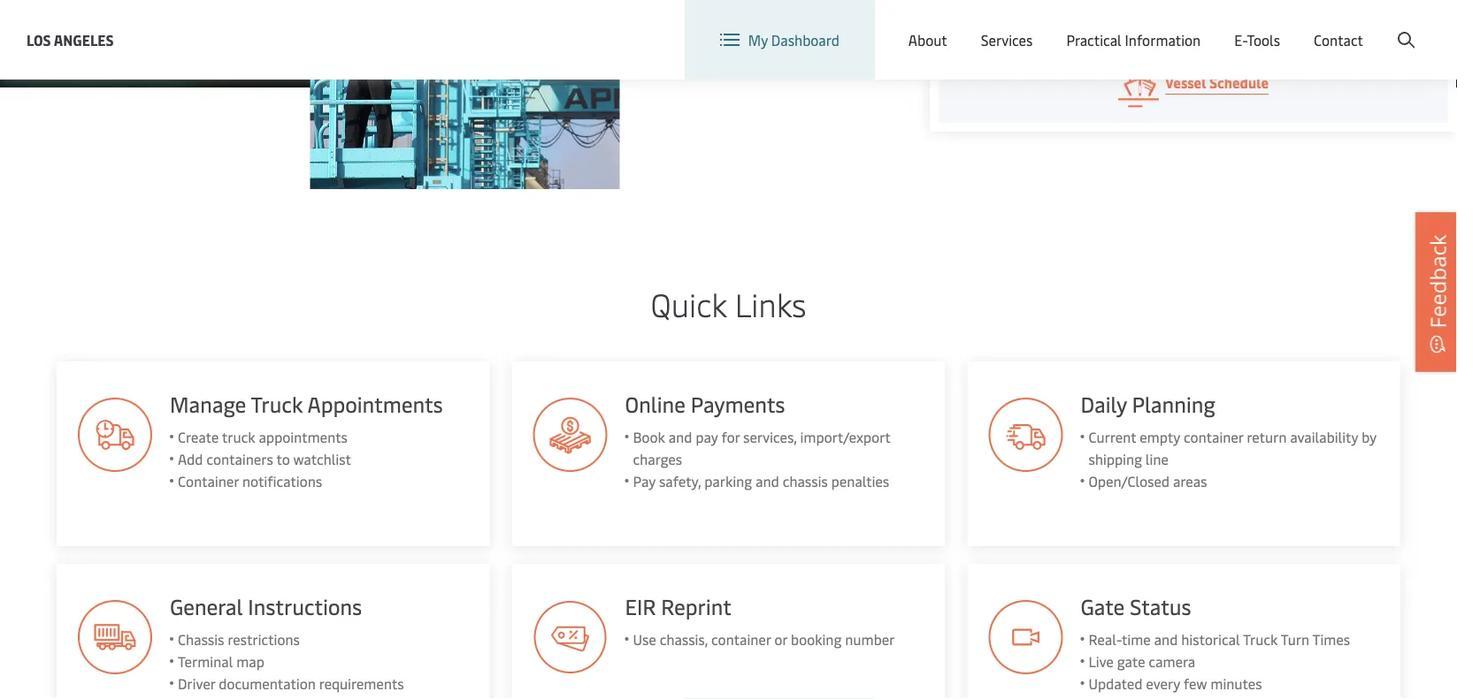 Task type: locate. For each thing, give the bounding box(es) containing it.
time
[[1122, 630, 1151, 649]]

0 horizontal spatial truck
[[251, 390, 303, 418]]

0 vertical spatial and
[[669, 428, 692, 447]]

1 vertical spatial and
[[756, 472, 779, 491]]

quick
[[651, 283, 727, 326]]

vessel schedule
[[1165, 73, 1269, 92]]

schedule
[[1209, 73, 1269, 92]]

chassis
[[178, 630, 224, 649]]

switch location button
[[931, 16, 1059, 36]]

quick links
[[651, 283, 806, 326]]

line
[[1145, 450, 1168, 469]]

practical information
[[1066, 30, 1201, 49]]

booking
[[791, 630, 842, 649]]

driver
[[178, 675, 215, 694]]

reprint
[[661, 592, 732, 621]]

current
[[1088, 428, 1136, 447]]

/
[[1318, 16, 1324, 35]]

manage truck appointments
[[170, 390, 443, 418]]

by
[[1361, 428, 1376, 447]]

truck
[[222, 428, 255, 447]]

real-
[[1088, 630, 1122, 649]]

and
[[669, 428, 692, 447], [756, 472, 779, 491], [1154, 630, 1178, 649]]

truck left turn
[[1243, 630, 1278, 649]]

truck
[[251, 390, 303, 418], [1243, 630, 1278, 649]]

open/closed
[[1088, 472, 1169, 491]]

and up camera
[[1154, 630, 1178, 649]]

eir reprint
[[625, 592, 732, 621]]

create up add
[[178, 428, 219, 447]]

truck up appointments
[[251, 390, 303, 418]]

1 horizontal spatial truck
[[1243, 630, 1278, 649]]

pay
[[696, 428, 718, 447]]

gate
[[1117, 652, 1145, 671]]

e-tools button
[[1234, 0, 1280, 80]]

create inside login / create account link
[[1327, 16, 1368, 35]]

chassis,
[[660, 630, 708, 649]]

1 vertical spatial container
[[711, 630, 771, 649]]

truck inside real-time and historical truck turn times live gate camera updated every few minutes
[[1243, 630, 1278, 649]]

1 vertical spatial truck
[[1243, 630, 1278, 649]]

0 horizontal spatial and
[[669, 428, 692, 447]]

tariffs - 131 image
[[533, 398, 607, 472]]

chassis
[[783, 472, 828, 491]]

book
[[633, 428, 665, 447]]

1 horizontal spatial container
[[1184, 428, 1243, 447]]

general
[[170, 592, 243, 621]]

menu
[[1160, 17, 1196, 36]]

0 vertical spatial container
[[1184, 428, 1243, 447]]

number
[[845, 630, 895, 649]]

1 vertical spatial create
[[178, 428, 219, 447]]

my dashboard button
[[720, 0, 839, 80]]

gate
[[1080, 592, 1125, 621]]

and inside real-time and historical truck turn times live gate camera updated every few minutes
[[1154, 630, 1178, 649]]

and left pay
[[669, 428, 692, 447]]

login
[[1281, 16, 1315, 35]]

manage
[[170, 390, 246, 418]]

documentation
[[219, 675, 316, 694]]

use
[[633, 630, 656, 649]]

daily planning
[[1080, 390, 1215, 418]]

historical
[[1181, 630, 1240, 649]]

add
[[178, 450, 203, 469]]

2 vertical spatial and
[[1154, 630, 1178, 649]]

1 horizontal spatial and
[[756, 472, 779, 491]]

los
[[27, 30, 51, 49]]

services
[[981, 30, 1033, 49]]

0 vertical spatial create
[[1327, 16, 1368, 35]]

about button
[[908, 0, 947, 80]]

container up the areas
[[1184, 428, 1243, 447]]

e-
[[1234, 30, 1247, 49]]

contact
[[1314, 30, 1363, 49]]

location
[[1005, 16, 1059, 35]]

container left or
[[711, 630, 771, 649]]

feedback
[[1423, 235, 1452, 329]]

penalties
[[831, 472, 889, 491]]

requirements
[[319, 675, 404, 694]]

appointments
[[307, 390, 443, 418]]

login / create account link
[[1248, 0, 1423, 52]]

0 horizontal spatial create
[[178, 428, 219, 447]]

create right /
[[1327, 16, 1368, 35]]

2 horizontal spatial and
[[1154, 630, 1178, 649]]

los angeles link
[[27, 29, 114, 51]]

practical
[[1066, 30, 1122, 49]]

safety,
[[659, 472, 701, 491]]

and left chassis
[[756, 472, 779, 491]]

few
[[1183, 675, 1207, 694]]

dashboard
[[771, 30, 839, 49]]

about
[[908, 30, 947, 49]]

switch
[[959, 16, 1001, 35]]

container inside current empty container return availability by shipping line open/closed areas
[[1184, 428, 1243, 447]]

1 horizontal spatial create
[[1327, 16, 1368, 35]]

0 horizontal spatial container
[[711, 630, 771, 649]]

empty
[[1139, 428, 1180, 447]]

global menu
[[1116, 17, 1196, 36]]

camera
[[1149, 652, 1195, 671]]

appointments
[[259, 428, 348, 447]]

planning
[[1132, 390, 1215, 418]]

create
[[1327, 16, 1368, 35], [178, 428, 219, 447]]

container
[[178, 472, 239, 491]]

live
[[1088, 652, 1114, 671]]

book and pay for services, import/export charges pay safety, parking and chassis penalties
[[633, 428, 891, 491]]



Task type: describe. For each thing, give the bounding box(es) containing it.
container for or
[[711, 630, 771, 649]]

information
[[1125, 30, 1201, 49]]

areas
[[1173, 472, 1207, 491]]

apmt icon 135 image
[[533, 601, 607, 675]]

payments
[[691, 390, 785, 418]]

turn
[[1281, 630, 1309, 649]]

to
[[276, 450, 290, 469]]

manager truck appointments - 53 image
[[78, 398, 152, 472]]

availability
[[1290, 428, 1358, 447]]

eir
[[625, 592, 656, 621]]

minutes
[[1210, 675, 1262, 694]]

status
[[1130, 592, 1191, 621]]

container for return
[[1184, 428, 1243, 447]]

use chassis, container or booking number
[[633, 630, 895, 649]]

account
[[1371, 16, 1423, 35]]

angeles
[[54, 30, 114, 49]]

vessel
[[1165, 73, 1206, 92]]

updated
[[1088, 675, 1142, 694]]

parking
[[705, 472, 752, 491]]

driver information - 58 image
[[78, 601, 152, 675]]

0 vertical spatial truck
[[251, 390, 303, 418]]

general instructions
[[170, 592, 362, 621]]

return
[[1247, 428, 1287, 447]]

orange club loyalty program - 56 image
[[988, 398, 1063, 472]]

map
[[236, 652, 264, 671]]

daily
[[1080, 390, 1127, 418]]

import/export
[[800, 428, 891, 447]]

services button
[[981, 0, 1033, 80]]

los angeles pier 400 image
[[0, 0, 531, 88]]

charges
[[633, 450, 682, 469]]

chassis restrictions terminal map driver documentation requirements
[[178, 630, 404, 694]]

los angeles
[[27, 30, 114, 49]]

pay
[[633, 472, 656, 491]]

gate status
[[1080, 592, 1191, 621]]

links
[[735, 283, 806, 326]]

practical information button
[[1066, 0, 1201, 80]]

current empty container return availability by shipping line open/closed areas
[[1088, 428, 1376, 491]]

switch location
[[959, 16, 1059, 35]]

containers
[[206, 450, 273, 469]]

services,
[[743, 428, 797, 447]]

create truck appointments add containers to watchlist container notifications
[[178, 428, 351, 491]]

la secondary image
[[310, 0, 620, 189]]

contact button
[[1314, 0, 1363, 80]]

vessel schedule link
[[939, 43, 1448, 123]]

global menu button
[[1077, 0, 1214, 53]]

online
[[625, 390, 686, 418]]

my
[[748, 30, 768, 49]]

e-tools
[[1234, 30, 1280, 49]]

my dashboard
[[748, 30, 839, 49]]

or
[[775, 630, 788, 649]]

gate cam image
[[988, 601, 1063, 675]]

watchlist
[[293, 450, 351, 469]]

real-time and historical truck turn times live gate camera updated every few minutes
[[1088, 630, 1350, 694]]

global
[[1116, 17, 1157, 36]]

instructions
[[248, 592, 362, 621]]

online payments
[[625, 390, 785, 418]]

create inside create truck appointments add containers to watchlist container notifications
[[178, 428, 219, 447]]

tools
[[1247, 30, 1280, 49]]

shipping
[[1088, 450, 1142, 469]]

every
[[1146, 675, 1180, 694]]

for
[[722, 428, 740, 447]]

login / create account
[[1281, 16, 1423, 35]]

restrictions
[[228, 630, 300, 649]]

terminal
[[178, 652, 233, 671]]



Task type: vqa. For each thing, say whether or not it's contained in the screenshot.
time in the right bottom of the page
yes



